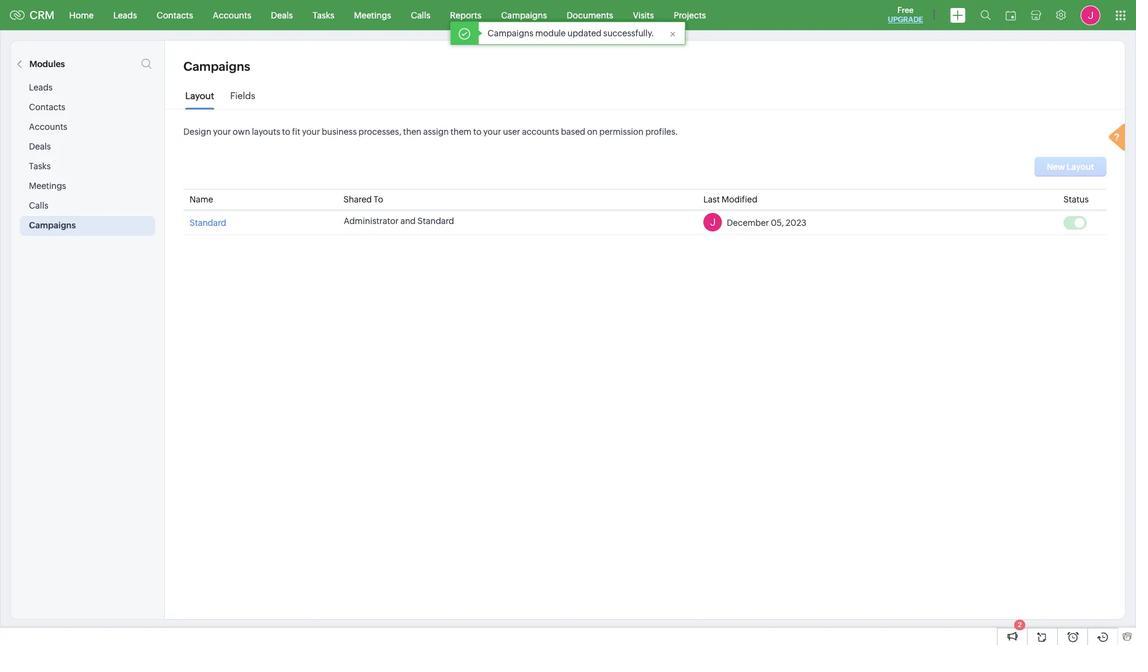 Task type: vqa. For each thing, say whether or not it's contained in the screenshot.
Campaigns LINK
yes



Task type: describe. For each thing, give the bounding box(es) containing it.
leads link
[[103, 0, 147, 30]]

modules
[[29, 59, 65, 69]]

fit
[[292, 127, 300, 137]]

shared
[[343, 194, 372, 204]]

administrator and standard
[[344, 216, 454, 226]]

1 to from the left
[[282, 127, 290, 137]]

documents link
[[557, 0, 623, 30]]

calls link
[[401, 0, 440, 30]]

last modified
[[704, 194, 758, 204]]

accounts link
[[203, 0, 261, 30]]

visits link
[[623, 0, 664, 30]]

to
[[374, 194, 383, 204]]

search element
[[973, 0, 998, 30]]

1 your from the left
[[213, 127, 231, 137]]

1 horizontal spatial contacts
[[157, 10, 193, 20]]

deals link
[[261, 0, 303, 30]]

0 horizontal spatial meetings
[[29, 181, 66, 191]]

successfully.
[[604, 28, 654, 38]]

05,
[[771, 218, 784, 228]]

then
[[403, 127, 422, 137]]

2 to from the left
[[473, 127, 482, 137]]

1 vertical spatial contacts
[[29, 102, 65, 112]]

upgrade
[[888, 15, 923, 24]]

0 vertical spatial leads
[[113, 10, 137, 20]]

3 your from the left
[[483, 127, 501, 137]]

accounts
[[522, 127, 559, 137]]

december 05, 2023
[[727, 218, 807, 228]]

home link
[[59, 0, 103, 30]]

contacts link
[[147, 0, 203, 30]]

fields link
[[230, 90, 255, 110]]

last
[[704, 194, 720, 204]]

tasks link
[[303, 0, 344, 30]]

1 horizontal spatial standard
[[418, 216, 454, 226]]

them
[[451, 127, 472, 137]]

layouts
[[252, 127, 280, 137]]

1 vertical spatial leads
[[29, 82, 53, 92]]

user
[[503, 127, 520, 137]]

meetings link
[[344, 0, 401, 30]]

december
[[727, 218, 769, 228]]

processes,
[[359, 127, 401, 137]]

visits
[[633, 10, 654, 20]]

1 vertical spatial calls
[[29, 201, 48, 211]]

meetings inside meetings link
[[354, 10, 391, 20]]

2 your from the left
[[302, 127, 320, 137]]

and
[[400, 216, 416, 226]]

profile image
[[1081, 5, 1101, 25]]

free
[[898, 6, 914, 15]]

projects
[[674, 10, 706, 20]]

documents
[[567, 10, 613, 20]]

1 vertical spatial deals
[[29, 142, 51, 151]]

reports link
[[440, 0, 491, 30]]

projects link
[[664, 0, 716, 30]]

layout link
[[185, 90, 214, 110]]



Task type: locate. For each thing, give the bounding box(es) containing it.
updated
[[568, 28, 602, 38]]

1 horizontal spatial leads
[[113, 10, 137, 20]]

search image
[[980, 10, 991, 20]]

profile element
[[1073, 0, 1108, 30]]

1 horizontal spatial your
[[302, 127, 320, 137]]

administrator
[[344, 216, 399, 226]]

module
[[536, 28, 566, 38]]

your right fit
[[302, 127, 320, 137]]

0 vertical spatial accounts
[[213, 10, 251, 20]]

2
[[1018, 621, 1022, 628]]

fields
[[230, 90, 255, 101]]

0 horizontal spatial accounts
[[29, 122, 67, 132]]

design
[[183, 127, 211, 137]]

your
[[213, 127, 231, 137], [302, 127, 320, 137], [483, 127, 501, 137]]

free upgrade
[[888, 6, 923, 24]]

deals
[[271, 10, 293, 20], [29, 142, 51, 151]]

leads down 'modules'
[[29, 82, 53, 92]]

your left the own
[[213, 127, 231, 137]]

profiles.
[[645, 127, 678, 137]]

calls
[[411, 10, 430, 20], [29, 201, 48, 211]]

0 vertical spatial tasks
[[313, 10, 334, 20]]

2023
[[786, 218, 807, 228]]

1 vertical spatial meetings
[[29, 181, 66, 191]]

on
[[587, 127, 598, 137]]

campaigns
[[501, 10, 547, 20], [488, 28, 534, 38], [183, 59, 250, 73], [29, 220, 76, 230]]

meetings
[[354, 10, 391, 20], [29, 181, 66, 191]]

contacts
[[157, 10, 193, 20], [29, 102, 65, 112]]

reports
[[450, 10, 481, 20]]

2 horizontal spatial your
[[483, 127, 501, 137]]

contacts right leads link
[[157, 10, 193, 20]]

status
[[1064, 194, 1089, 204]]

1 vertical spatial tasks
[[29, 161, 51, 171]]

0 vertical spatial calls
[[411, 10, 430, 20]]

campaigns link
[[491, 0, 557, 30]]

assign
[[423, 127, 449, 137]]

1 horizontal spatial calls
[[411, 10, 430, 20]]

shared to
[[343, 194, 383, 204]]

crm
[[30, 9, 55, 22]]

1 horizontal spatial meetings
[[354, 10, 391, 20]]

1 horizontal spatial to
[[473, 127, 482, 137]]

accounts
[[213, 10, 251, 20], [29, 122, 67, 132]]

standard
[[418, 216, 454, 226], [190, 218, 226, 228]]

0 horizontal spatial tasks
[[29, 161, 51, 171]]

layout
[[185, 90, 214, 101]]

0 horizontal spatial deals
[[29, 142, 51, 151]]

0 horizontal spatial standard
[[190, 218, 226, 228]]

to right "them" at the left top of page
[[473, 127, 482, 137]]

standard link
[[190, 216, 226, 228]]

calls inside 'calls' link
[[411, 10, 430, 20]]

standard right and
[[418, 216, 454, 226]]

None button
[[1035, 157, 1107, 177]]

to
[[282, 127, 290, 137], [473, 127, 482, 137]]

based
[[561, 127, 585, 137]]

1 horizontal spatial deals
[[271, 10, 293, 20]]

design your own layouts to fit your business processes, then assign them to your user accounts based on permission profiles.
[[183, 127, 678, 137]]

0 horizontal spatial calls
[[29, 201, 48, 211]]

0 vertical spatial meetings
[[354, 10, 391, 20]]

create menu image
[[950, 8, 966, 22]]

0 horizontal spatial contacts
[[29, 102, 65, 112]]

1 horizontal spatial tasks
[[313, 10, 334, 20]]

0 vertical spatial deals
[[271, 10, 293, 20]]

your left user
[[483, 127, 501, 137]]

0 vertical spatial contacts
[[157, 10, 193, 20]]

1 horizontal spatial accounts
[[213, 10, 251, 20]]

own
[[233, 127, 250, 137]]

modified
[[722, 194, 758, 204]]

home
[[69, 10, 94, 20]]

create menu element
[[943, 0, 973, 30]]

crm link
[[10, 9, 55, 22]]

leads
[[113, 10, 137, 20], [29, 82, 53, 92]]

leads right home at top left
[[113, 10, 137, 20]]

campaigns module updated successfully.
[[488, 28, 654, 38]]

contacts down 'modules'
[[29, 102, 65, 112]]

to left fit
[[282, 127, 290, 137]]

0 horizontal spatial leads
[[29, 82, 53, 92]]

0 horizontal spatial to
[[282, 127, 290, 137]]

permission
[[599, 127, 644, 137]]

0 horizontal spatial your
[[213, 127, 231, 137]]

tasks
[[313, 10, 334, 20], [29, 161, 51, 171]]

calendar image
[[1006, 10, 1016, 20]]

business
[[322, 127, 357, 137]]

name
[[190, 194, 213, 204]]

1 vertical spatial accounts
[[29, 122, 67, 132]]

standard down name
[[190, 218, 226, 228]]



